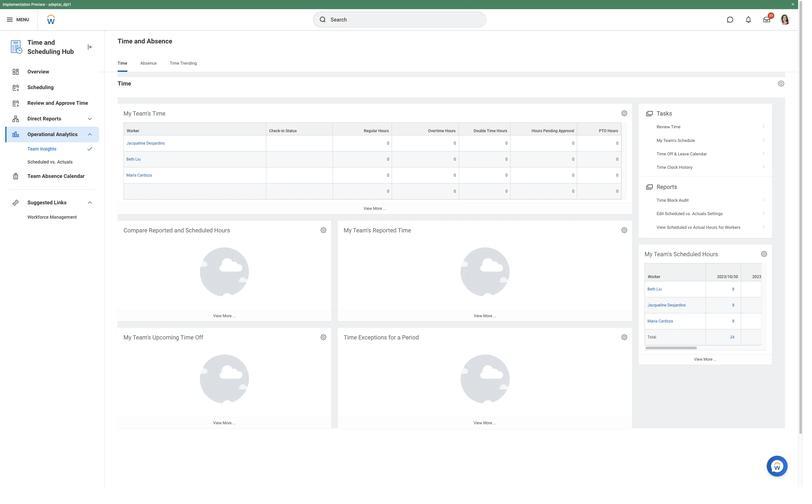 Task type: vqa. For each thing, say whether or not it's contained in the screenshot.
3.1
no



Task type: locate. For each thing, give the bounding box(es) containing it.
and
[[134, 37, 145, 45], [44, 39, 55, 46], [46, 100, 54, 106], [174, 227, 184, 234]]

0 vertical spatial maria cardoza link
[[127, 172, 152, 178]]

... inside my team's upcoming time off element
[[233, 421, 236, 426]]

2 8 button from the top
[[733, 303, 736, 308]]

team insights link
[[5, 143, 99, 156]]

chevron down small image for analytics
[[86, 131, 94, 139]]

review down 'tasks' at the top right of page
[[657, 125, 671, 130]]

1 horizontal spatial liu
[[657, 287, 662, 292]]

0 vertical spatial beth liu link
[[127, 156, 141, 162]]

off
[[668, 152, 674, 157], [195, 334, 203, 341]]

configure my team's upcoming time off image
[[320, 334, 327, 341]]

calendar inside 'navigation pane' region
[[64, 173, 85, 179]]

chevron right image inside time clock history link
[[760, 163, 769, 169]]

direct
[[27, 116, 41, 122]]

1 vertical spatial worker
[[648, 275, 661, 280]]

2 vertical spatial chevron right image
[[760, 163, 769, 169]]

workforce
[[27, 215, 49, 220]]

my team's reported time
[[344, 227, 411, 234]]

desjardins inside my team's time element
[[146, 141, 165, 146]]

team insights
[[27, 146, 56, 152]]

1 vertical spatial desjardins
[[668, 303, 686, 308]]

notifications large image
[[746, 16, 752, 23]]

... inside my team's time element
[[383, 207, 386, 211]]

view more ... link for time exceptions for a period
[[338, 418, 633, 429]]

1 horizontal spatial reported
[[373, 227, 397, 234]]

1 vertical spatial absence
[[140, 61, 157, 66]]

my inside my team's upcoming time off element
[[124, 334, 132, 341]]

view inside my team's reported time element
[[474, 314, 483, 319]]

24
[[731, 335, 735, 340]]

review and approve time link
[[5, 95, 99, 111]]

1 horizontal spatial maria
[[648, 319, 658, 324]]

0 vertical spatial beth
[[127, 157, 134, 162]]

history
[[679, 165, 693, 170]]

chevron right image inside time off & leave calendar link
[[760, 149, 769, 156]]

edit scheduled vs. actuals settings
[[657, 212, 723, 217]]

worker button inside my team's time element
[[124, 123, 266, 135]]

3 2023/10/31 image from the top
[[744, 319, 774, 324]]

scheduling up the overview
[[27, 48, 60, 56]]

0 horizontal spatial calendar
[[64, 173, 85, 179]]

chevron down small image inside operational analytics dropdown button
[[86, 131, 94, 139]]

edit scheduled vs. actuals settings link
[[639, 207, 773, 221]]

beth inside the my team's scheduled hours element
[[648, 287, 656, 292]]

0 horizontal spatial beth
[[127, 157, 134, 162]]

2 vertical spatial absence
[[42, 173, 62, 179]]

suggested links button
[[5, 195, 99, 211]]

1 vertical spatial review
[[657, 125, 671, 130]]

review
[[27, 100, 44, 106], [657, 125, 671, 130]]

beth
[[127, 157, 134, 162], [648, 287, 656, 292]]

tab list containing time
[[111, 56, 792, 72]]

0 horizontal spatial review
[[27, 100, 44, 106]]

2 list from the top
[[639, 194, 773, 234]]

for inside "element"
[[389, 334, 396, 341]]

8 button for liu
[[733, 287, 736, 292]]

view for my team's time
[[364, 207, 372, 211]]

regular hours
[[364, 129, 389, 133]]

maria cardoza inside my team's time element
[[127, 173, 152, 178]]

1 vertical spatial 8 button
[[733, 303, 736, 308]]

1 vertical spatial jacqueline desjardins
[[648, 303, 686, 308]]

24 button
[[731, 335, 736, 340]]

operational
[[27, 131, 55, 138]]

absence down scheduled vs. actuals link at left
[[42, 173, 62, 179]]

0 vertical spatial beth liu
[[127, 157, 141, 162]]

chevron right image
[[760, 122, 769, 129], [760, 149, 769, 156], [760, 163, 769, 169]]

0 horizontal spatial reports
[[43, 116, 61, 122]]

2 team from the top
[[27, 173, 41, 179]]

reports
[[43, 116, 61, 122], [657, 184, 678, 191]]

0 vertical spatial actuals
[[57, 160, 73, 165]]

0 vertical spatial scheduling
[[27, 48, 60, 56]]

more inside my team's reported time element
[[484, 314, 493, 319]]

maria inside the my team's scheduled hours element
[[648, 319, 658, 324]]

team
[[27, 146, 39, 152], [27, 173, 41, 179]]

view more ... inside the time exceptions for a period "element"
[[474, 421, 497, 426]]

more inside my team's time element
[[373, 207, 382, 211]]

1 horizontal spatial for
[[719, 225, 724, 230]]

0 horizontal spatial worker button
[[124, 123, 266, 135]]

time off & leave calendar
[[657, 152, 707, 157]]

view for my team's scheduled hours
[[695, 358, 703, 362]]

justify image
[[6, 16, 14, 24]]

1 vertical spatial maria cardoza link
[[648, 318, 673, 324]]

1 vertical spatial worker button
[[645, 264, 706, 282]]

... for my team's reported time
[[494, 314, 497, 319]]

my
[[124, 110, 132, 117], [657, 138, 663, 143], [344, 227, 352, 234], [645, 251, 653, 258], [124, 334, 132, 341]]

1 chevron right image from the top
[[760, 122, 769, 129]]

maria cardoza link for time
[[127, 172, 152, 178]]

8 button for cardoza
[[733, 319, 736, 324]]

2 chevron right image from the top
[[760, 149, 769, 156]]

1 scheduling from the top
[[27, 48, 60, 56]]

exceptions
[[359, 334, 387, 341]]

team's inside my team's reported time element
[[353, 227, 371, 234]]

1 list from the top
[[639, 120, 773, 175]]

view more ... inside my team's upcoming time off element
[[213, 421, 236, 426]]

jacqueline desjardins inside my team's time element
[[127, 141, 165, 146]]

absence down time and absence
[[140, 61, 157, 66]]

team's for reported
[[353, 227, 371, 234]]

0 horizontal spatial maria cardoza link
[[127, 172, 152, 178]]

jacqueline up total element
[[648, 303, 667, 308]]

and inside time and scheduling hub
[[44, 39, 55, 46]]

1 vertical spatial for
[[389, 334, 396, 341]]

0 vertical spatial reports
[[43, 116, 61, 122]]

check-in status
[[269, 129, 297, 133]]

2023/10/31
[[753, 275, 774, 280]]

0 vertical spatial maria cardoza
[[127, 173, 152, 178]]

for left a
[[389, 334, 396, 341]]

maria inside my team's time element
[[127, 173, 137, 178]]

team's inside my team's schedule link
[[664, 138, 677, 143]]

1 horizontal spatial jacqueline
[[648, 303, 667, 308]]

0 horizontal spatial maria cardoza
[[127, 173, 152, 178]]

3 8 from the top
[[733, 319, 735, 324]]

0 vertical spatial maria
[[127, 173, 137, 178]]

my inside my team's reported time element
[[344, 227, 352, 234]]

jacqueline desjardins link inside the my team's scheduled hours element
[[648, 302, 686, 308]]

jacqueline desjardins link inside my team's time element
[[127, 140, 165, 146]]

desjardins inside the my team's scheduled hours element
[[668, 303, 686, 308]]

1 vertical spatial maria cardoza
[[648, 319, 673, 324]]

vs. inside edit scheduled vs. actuals settings link
[[686, 212, 692, 217]]

time inside "element"
[[344, 334, 357, 341]]

actuals inside the operational analytics 'element'
[[57, 160, 73, 165]]

and for absence
[[134, 37, 145, 45]]

chevron right image inside my team's schedule link
[[760, 136, 769, 142]]

0 vertical spatial absence
[[147, 37, 172, 45]]

more inside the time exceptions for a period "element"
[[484, 421, 493, 426]]

chevron down small image right links
[[86, 199, 94, 207]]

... inside my team's reported time element
[[494, 314, 497, 319]]

my team's time element
[[118, 104, 633, 214]]

list for reports
[[639, 194, 773, 234]]

1 horizontal spatial actuals
[[693, 212, 707, 217]]

overtime hours
[[428, 129, 456, 133]]

search image
[[319, 16, 327, 24]]

view inside view scheduled vs actual hours for workers link
[[657, 225, 666, 230]]

0
[[387, 141, 390, 146], [454, 141, 456, 146], [506, 141, 508, 146], [573, 141, 575, 146], [617, 141, 619, 146], [387, 157, 390, 162], [454, 157, 456, 162], [506, 157, 508, 162], [573, 157, 575, 162], [617, 157, 619, 162], [387, 173, 390, 178], [454, 173, 456, 178], [506, 173, 508, 178], [573, 173, 575, 178], [617, 173, 619, 178], [387, 189, 390, 194], [454, 189, 456, 194], [506, 189, 508, 194], [573, 189, 575, 194], [617, 189, 619, 194]]

actuals up actual
[[693, 212, 707, 217]]

check-
[[269, 129, 282, 133]]

1 vertical spatial reports
[[657, 184, 678, 191]]

configure my team's time image
[[621, 110, 628, 117]]

tab list
[[111, 56, 792, 72]]

chevron right image inside edit scheduled vs. actuals settings link
[[760, 209, 769, 216]]

view inside my team's upcoming time off element
[[213, 421, 222, 426]]

time block audit
[[657, 198, 689, 203]]

1 vertical spatial list
[[639, 194, 773, 234]]

... inside compare reported and scheduled hours element
[[233, 314, 236, 319]]

and for scheduling
[[44, 39, 55, 46]]

view more ... inside my team's time element
[[364, 207, 386, 211]]

scheduled vs. actuals link
[[5, 156, 99, 169]]

row containing 0
[[124, 184, 622, 200]]

0 vertical spatial vs.
[[50, 160, 56, 165]]

schedule
[[678, 138, 695, 143]]

review for review time
[[657, 125, 671, 130]]

actuals up team absence calendar
[[57, 160, 73, 165]]

2 chevron down small image from the top
[[86, 199, 94, 207]]

4 chevron right image from the top
[[760, 223, 769, 229]]

1 8 from the top
[[733, 287, 735, 292]]

team's inside my team's time element
[[133, 110, 151, 117]]

0 vertical spatial cardoza
[[137, 173, 152, 178]]

list containing review time
[[639, 120, 773, 175]]

menu group image
[[645, 182, 654, 191]]

time exceptions for a period element
[[338, 328, 633, 429]]

1 horizontal spatial maria cardoza link
[[648, 318, 673, 324]]

worker column header
[[645, 264, 707, 282]]

time off & leave calendar link
[[639, 147, 773, 161]]

view inside the my team's scheduled hours element
[[695, 358, 703, 362]]

scheduling link
[[5, 80, 99, 95]]

2 vertical spatial 8 button
[[733, 319, 736, 324]]

list containing time block audit
[[639, 194, 773, 234]]

0 horizontal spatial beth liu
[[127, 157, 141, 162]]

view more ... link
[[118, 204, 633, 214], [118, 311, 332, 322], [338, 311, 633, 322], [639, 354, 773, 365], [118, 418, 332, 429], [338, 418, 633, 429]]

total element
[[648, 334, 657, 340]]

view inside the time exceptions for a period "element"
[[474, 421, 483, 426]]

jacqueline desjardins link
[[127, 140, 165, 146], [648, 302, 686, 308]]

cell
[[266, 136, 333, 152], [266, 152, 333, 168], [266, 168, 333, 184], [124, 184, 266, 200], [266, 184, 333, 200]]

vs. inside scheduled vs. actuals link
[[50, 160, 56, 165]]

maria cardoza for time
[[127, 173, 152, 178]]

team's for time
[[133, 110, 151, 117]]

8 button for desjardins
[[733, 303, 736, 308]]

time clock history link
[[639, 161, 773, 175]]

absence up time trending
[[147, 37, 172, 45]]

2 vertical spatial 8
[[733, 319, 735, 324]]

Search Workday  search field
[[331, 12, 473, 27]]

time inside popup button
[[487, 129, 496, 133]]

configure compare reported and scheduled hours image
[[320, 227, 327, 234]]

0 vertical spatial list
[[639, 120, 773, 175]]

3 chevron right image from the top
[[760, 209, 769, 216]]

scheduled inside the operational analytics 'element'
[[27, 160, 49, 165]]

implementation preview -   adeptai_dpt1
[[3, 2, 71, 7]]

1 reported from the left
[[149, 227, 173, 234]]

0 vertical spatial jacqueline desjardins link
[[127, 140, 165, 146]]

suggested links
[[27, 200, 67, 206]]

my team's upcoming time off
[[124, 334, 203, 341]]

1 horizontal spatial worker button
[[645, 264, 706, 282]]

1 horizontal spatial review
[[657, 125, 671, 130]]

overtime hours button
[[392, 123, 459, 135]]

0 horizontal spatial desjardins
[[146, 141, 165, 146]]

1 chevron right image from the top
[[760, 136, 769, 142]]

1 vertical spatial actuals
[[693, 212, 707, 217]]

hours inside popup button
[[497, 129, 508, 133]]

0 horizontal spatial for
[[389, 334, 396, 341]]

view more ... inside compare reported and scheduled hours element
[[213, 314, 236, 319]]

1 horizontal spatial cardoza
[[659, 319, 673, 324]]

actuals
[[57, 160, 73, 165], [693, 212, 707, 217]]

1 vertical spatial calendar
[[64, 173, 85, 179]]

task timeoff image
[[12, 173, 20, 180]]

review inside 'navigation pane' region
[[27, 100, 44, 106]]

0 horizontal spatial vs.
[[50, 160, 56, 165]]

... for compare reported and scheduled hours
[[233, 314, 236, 319]]

view more ... inside my team's reported time element
[[474, 314, 497, 319]]

team absence calendar
[[27, 173, 85, 179]]

implementation
[[3, 2, 30, 7]]

view inside my team's time element
[[364, 207, 372, 211]]

1 vertical spatial team
[[27, 173, 41, 179]]

1 horizontal spatial jacqueline desjardins
[[648, 303, 686, 308]]

chevron down small image
[[86, 115, 94, 123]]

view more ... inside the my team's scheduled hours element
[[695, 358, 717, 362]]

0 horizontal spatial maria
[[127, 173, 137, 178]]

regular
[[364, 129, 378, 133]]

0 vertical spatial jacqueline desjardins
[[127, 141, 165, 146]]

view more ... link inside the my team's scheduled hours element
[[639, 354, 773, 365]]

0 vertical spatial desjardins
[[146, 141, 165, 146]]

1 vertical spatial beth liu
[[648, 287, 662, 292]]

my for my team's schedule
[[657, 138, 663, 143]]

3 chevron right image from the top
[[760, 163, 769, 169]]

0 vertical spatial chevron down small image
[[86, 131, 94, 139]]

1 horizontal spatial jacqueline desjardins link
[[648, 302, 686, 308]]

view for my team's upcoming time off
[[213, 421, 222, 426]]

1 vertical spatial 8
[[733, 303, 735, 308]]

in
[[282, 129, 285, 133]]

1 vertical spatial beth liu link
[[648, 286, 662, 292]]

1 vertical spatial beth
[[648, 287, 656, 292]]

my inside the my team's scheduled hours element
[[645, 251, 653, 258]]

vs. up vs
[[686, 212, 692, 217]]

1 8 button from the top
[[733, 287, 736, 292]]

0 vertical spatial off
[[668, 152, 674, 157]]

0 vertical spatial team
[[27, 146, 39, 152]]

1 horizontal spatial off
[[668, 152, 674, 157]]

0 horizontal spatial jacqueline desjardins link
[[127, 140, 165, 146]]

reported
[[149, 227, 173, 234], [373, 227, 397, 234]]

liu inside my team's time element
[[135, 157, 141, 162]]

view inside compare reported and scheduled hours element
[[213, 314, 222, 319]]

1 vertical spatial jacqueline desjardins link
[[648, 302, 686, 308]]

beth inside my team's time element
[[127, 157, 134, 162]]

desjardins
[[146, 141, 165, 146], [668, 303, 686, 308]]

2 8 from the top
[[733, 303, 735, 308]]

0 vertical spatial review
[[27, 100, 44, 106]]

list
[[639, 120, 773, 175], [639, 194, 773, 234]]

view
[[364, 207, 372, 211], [657, 225, 666, 230], [213, 314, 222, 319], [474, 314, 483, 319], [695, 358, 703, 362], [213, 421, 222, 426], [474, 421, 483, 426]]

my team's schedule
[[657, 138, 695, 143]]

0 vertical spatial chevron right image
[[760, 122, 769, 129]]

for left workers
[[719, 225, 724, 230]]

chevron right image for edit scheduled vs. actuals settings
[[760, 209, 769, 216]]

8 for desjardins
[[733, 303, 735, 308]]

1 horizontal spatial worker
[[648, 275, 661, 280]]

view for my team's reported time
[[474, 314, 483, 319]]

my inside my team's time element
[[124, 110, 132, 117]]

1 horizontal spatial beth liu
[[648, 287, 662, 292]]

menu group image
[[645, 109, 654, 118]]

chevron right image inside the time block audit link
[[760, 196, 769, 202]]

1 horizontal spatial desjardins
[[668, 303, 686, 308]]

1 team from the top
[[27, 146, 39, 152]]

reports down review and approve time link
[[43, 116, 61, 122]]

0 horizontal spatial liu
[[135, 157, 141, 162]]

team right "task timeoff" image
[[27, 173, 41, 179]]

review time
[[657, 125, 681, 130]]

actual
[[694, 225, 706, 230]]

1 vertical spatial maria
[[648, 319, 658, 324]]

jacqueline down the my team's time
[[127, 141, 146, 146]]

chevron down small image for links
[[86, 199, 94, 207]]

beth liu for left beth liu link
[[127, 157, 141, 162]]

1 horizontal spatial maria cardoza
[[648, 319, 673, 324]]

more for time exceptions for a period
[[484, 421, 493, 426]]

hours pending approval button
[[511, 123, 577, 135]]

vs. down the team insights link
[[50, 160, 56, 165]]

0 vertical spatial calendar
[[691, 152, 707, 157]]

0 vertical spatial 8
[[733, 287, 735, 292]]

calendar down scheduled vs. actuals link at left
[[64, 173, 85, 179]]

0 vertical spatial 8 button
[[733, 287, 736, 292]]

1 vertical spatial vs.
[[686, 212, 692, 217]]

1 chevron down small image from the top
[[86, 131, 94, 139]]

for
[[719, 225, 724, 230], [389, 334, 396, 341]]

more inside my team's upcoming time off element
[[223, 421, 232, 426]]

cardoza inside the my team's scheduled hours element
[[659, 319, 673, 324]]

links
[[54, 200, 67, 206]]

view more ... link for my team's scheduled hours
[[639, 354, 773, 365]]

2023/10/31 image for desjardins
[[744, 303, 774, 308]]

beth liu inside my team's time element
[[127, 157, 141, 162]]

1 vertical spatial scheduling
[[27, 84, 54, 91]]

view more ... link for my team's time
[[118, 204, 633, 214]]

scheduling down the overview
[[27, 84, 54, 91]]

chevron down small image
[[86, 131, 94, 139], [86, 199, 94, 207]]

1 vertical spatial off
[[195, 334, 203, 341]]

workers
[[726, 225, 741, 230]]

0 vertical spatial liu
[[135, 157, 141, 162]]

chevron down small image up check image
[[86, 131, 94, 139]]

0 vertical spatial worker button
[[124, 123, 266, 135]]

1 2023/10/31 image from the top
[[744, 287, 774, 292]]

... inside the my team's scheduled hours element
[[714, 358, 717, 362]]

2023/10/31 image
[[744, 287, 774, 292], [744, 303, 774, 308], [744, 319, 774, 324], [744, 335, 774, 340]]

worker inside my team's time element
[[127, 129, 139, 133]]

liu inside the my team's scheduled hours element
[[657, 287, 662, 292]]

chevron right image
[[760, 136, 769, 142], [760, 196, 769, 202], [760, 209, 769, 216], [760, 223, 769, 229]]

liu
[[135, 157, 141, 162], [657, 287, 662, 292]]

team's inside the my team's scheduled hours element
[[654, 251, 673, 258]]

3 8 button from the top
[[733, 319, 736, 324]]

2 2023/10/31 image from the top
[[744, 303, 774, 308]]

team's inside my team's upcoming time off element
[[133, 334, 151, 341]]

0 horizontal spatial reported
[[149, 227, 173, 234]]

beth liu inside the my team's scheduled hours element
[[648, 287, 662, 292]]

insights
[[40, 146, 56, 152]]

maria cardoza
[[127, 173, 152, 178], [648, 319, 673, 324]]

overtime
[[428, 129, 444, 133]]

clock
[[668, 165, 678, 170]]

chevron right image inside view scheduled vs actual hours for workers link
[[760, 223, 769, 229]]

calendar right leave
[[691, 152, 707, 157]]

1 vertical spatial jacqueline
[[648, 303, 667, 308]]

team left insights at the left top
[[27, 146, 39, 152]]

0 horizontal spatial cardoza
[[137, 173, 152, 178]]

0 horizontal spatial worker
[[127, 129, 139, 133]]

2 chevron right image from the top
[[760, 196, 769, 202]]

0 horizontal spatial actuals
[[57, 160, 73, 165]]

row
[[124, 123, 622, 136], [124, 136, 622, 152], [124, 152, 622, 168], [124, 168, 622, 184], [124, 184, 622, 200], [645, 264, 804, 282], [645, 282, 804, 298], [645, 298, 804, 314], [645, 314, 804, 330], [645, 330, 804, 346]]

team for team absence calendar
[[27, 173, 41, 179]]

team's for upcoming
[[133, 334, 151, 341]]

chevron right image for time block audit
[[760, 196, 769, 202]]

beth liu link
[[127, 156, 141, 162], [648, 286, 662, 292]]

worker
[[127, 129, 139, 133], [648, 275, 661, 280]]

my inside my team's schedule link
[[657, 138, 663, 143]]

team inside the operational analytics 'element'
[[27, 146, 39, 152]]

jacqueline desjardins link for 'check-in status' popup button
[[127, 140, 165, 146]]

more inside the my team's scheduled hours element
[[704, 358, 713, 362]]

reports up block
[[657, 184, 678, 191]]

2023/10/30
[[718, 275, 739, 280]]

configure time exceptions for a period image
[[621, 334, 628, 341]]

worker for worker "popup button" in column header
[[648, 275, 661, 280]]

2023/10/31 image for cardoza
[[744, 319, 774, 324]]

0 horizontal spatial jacqueline
[[127, 141, 146, 146]]

view team image
[[12, 115, 20, 123]]

0 vertical spatial jacqueline
[[127, 141, 146, 146]]

hub
[[62, 48, 74, 56]]

2 reported from the left
[[373, 227, 397, 234]]

... inside the time exceptions for a period "element"
[[494, 421, 497, 426]]

review up direct
[[27, 100, 44, 106]]

view more ...
[[364, 207, 386, 211], [213, 314, 236, 319], [474, 314, 497, 319], [695, 358, 717, 362], [213, 421, 236, 426], [474, 421, 497, 426]]

cardoza
[[137, 173, 152, 178], [659, 319, 673, 324]]

...
[[383, 207, 386, 211], [233, 314, 236, 319], [494, 314, 497, 319], [714, 358, 717, 362], [233, 421, 236, 426], [494, 421, 497, 426]]

maria cardoza link for scheduled
[[648, 318, 673, 324]]

1 horizontal spatial vs.
[[686, 212, 692, 217]]

liu for the bottommost beth liu link
[[657, 287, 662, 292]]

1 horizontal spatial beth
[[648, 287, 656, 292]]

maria cardoza inside the my team's scheduled hours element
[[648, 319, 673, 324]]

4 2023/10/31 image from the top
[[744, 335, 774, 340]]

cardoza inside my team's time element
[[137, 173, 152, 178]]

worker inside column header
[[648, 275, 661, 280]]

0 vertical spatial worker
[[127, 129, 139, 133]]

my team's upcoming time off element
[[118, 328, 332, 429]]

a
[[398, 334, 401, 341]]

list for tasks
[[639, 120, 773, 175]]

status
[[286, 129, 297, 133]]

total
[[648, 335, 657, 340]]

absence inside tab list
[[140, 61, 157, 66]]

more inside compare reported and scheduled hours element
[[223, 314, 232, 319]]

check-in status button
[[266, 123, 333, 135]]



Task type: describe. For each thing, give the bounding box(es) containing it.
0 horizontal spatial beth liu link
[[127, 156, 141, 162]]

more for my team's upcoming time off
[[223, 421, 232, 426]]

chevron right image for view scheduled vs actual hours for workers
[[760, 223, 769, 229]]

2 scheduling from the top
[[27, 84, 54, 91]]

hours inside 'popup button'
[[608, 129, 619, 133]]

chart image
[[12, 131, 20, 139]]

configure this page image
[[778, 80, 786, 88]]

menu button
[[0, 9, 38, 30]]

view more ... for my team's scheduled hours
[[695, 358, 717, 362]]

time clock history
[[657, 165, 693, 170]]

beth liu for the bottommost beth liu link
[[648, 287, 662, 292]]

upcoming
[[153, 334, 179, 341]]

... for my team's upcoming time off
[[233, 421, 236, 426]]

preview
[[31, 2, 45, 7]]

transformation import image
[[86, 43, 94, 51]]

row containing total
[[645, 330, 804, 346]]

time trending
[[170, 61, 197, 66]]

absence inside 'navigation pane' region
[[42, 173, 62, 179]]

my team's reported time element
[[338, 221, 633, 322]]

more for my team's scheduled hours
[[704, 358, 713, 362]]

operational analytics element
[[5, 143, 99, 169]]

time and scheduling hub element
[[27, 38, 81, 56]]

suggested
[[27, 200, 53, 206]]

tasks
[[657, 110, 673, 117]]

2023/10/31 image for liu
[[744, 287, 774, 292]]

8 for cardoza
[[733, 319, 735, 324]]

... for my team's scheduled hours
[[714, 358, 717, 362]]

link image
[[12, 199, 20, 207]]

overview
[[27, 69, 49, 75]]

settings
[[708, 212, 723, 217]]

2023/10/31 button
[[742, 264, 777, 282]]

cardoza for time
[[137, 173, 152, 178]]

workforce management
[[27, 215, 77, 220]]

jacqueline inside the my team's scheduled hours element
[[648, 303, 667, 308]]

team for team insights
[[27, 146, 39, 152]]

jacqueline inside my team's time element
[[127, 141, 146, 146]]

2023/10/30 column header
[[707, 264, 742, 282]]

double time hours button
[[459, 123, 511, 135]]

jacqueline desjardins inside the my team's scheduled hours element
[[648, 303, 686, 308]]

time and scheduling hub
[[27, 39, 74, 56]]

audit
[[679, 198, 689, 203]]

view more ... for my team's time
[[364, 207, 386, 211]]

my team's time
[[124, 110, 166, 117]]

trending
[[180, 61, 197, 66]]

pto hours
[[599, 129, 619, 133]]

... for my team's time
[[383, 207, 386, 211]]

view scheduled vs actual hours for workers
[[657, 225, 741, 230]]

view more ... link for my team's reported time
[[338, 311, 633, 322]]

chevron right image for my team's schedule
[[760, 136, 769, 142]]

jacqueline desjardins link for 8 button for liu
[[648, 302, 686, 308]]

33
[[770, 14, 773, 17]]

vs
[[688, 225, 692, 230]]

my for my team's time
[[124, 110, 132, 117]]

and for approve
[[46, 100, 54, 106]]

regular hours button
[[333, 123, 392, 135]]

block
[[668, 198, 678, 203]]

actuals inside list
[[693, 212, 707, 217]]

operational analytics
[[27, 131, 78, 138]]

pto
[[599, 129, 607, 133]]

0 vertical spatial for
[[719, 225, 724, 230]]

management
[[50, 215, 77, 220]]

menu
[[16, 17, 29, 22]]

compare
[[124, 227, 147, 234]]

my team's schedule link
[[639, 134, 773, 147]]

scheduling inside time and scheduling hub
[[27, 48, 60, 56]]

operational analytics button
[[5, 127, 99, 143]]

view more ... for time exceptions for a period
[[474, 421, 497, 426]]

scheduled vs. actuals
[[27, 160, 73, 165]]

more for my team's reported time
[[484, 314, 493, 319]]

pending
[[544, 129, 558, 133]]

view scheduled vs actual hours for workers link
[[639, 221, 773, 234]]

view for compare reported and scheduled hours
[[213, 314, 222, 319]]

approve
[[56, 100, 75, 106]]

worker for worker "popup button" in my team's time element
[[127, 129, 139, 133]]

configure my team's scheduled hours image
[[761, 251, 768, 258]]

edit
[[657, 212, 664, 217]]

approval
[[559, 129, 575, 133]]

inbox large image
[[764, 16, 771, 23]]

view for time exceptions for a period
[[474, 421, 483, 426]]

menu banner
[[0, 0, 799, 30]]

more for compare reported and scheduled hours
[[223, 314, 232, 319]]

worker button inside column header
[[645, 264, 706, 282]]

close environment banner image
[[792, 2, 795, 6]]

chevron right image for history
[[760, 163, 769, 169]]

navigation pane region
[[0, 30, 105, 488]]

team's for schedule
[[664, 138, 677, 143]]

maria cardoza for scheduled
[[648, 319, 673, 324]]

overview link
[[5, 64, 99, 80]]

compare reported and scheduled hours element
[[118, 221, 332, 322]]

time exceptions for a period
[[344, 334, 419, 341]]

team's for scheduled
[[654, 251, 673, 258]]

review and approve time
[[27, 100, 88, 106]]

period
[[402, 334, 419, 341]]

beth for left beth liu link
[[127, 157, 134, 162]]

view more ... for compare reported and scheduled hours
[[213, 314, 236, 319]]

my for my team's upcoming time off
[[124, 334, 132, 341]]

analytics
[[56, 131, 78, 138]]

1 horizontal spatial reports
[[657, 184, 678, 191]]

view more ... link for my team's upcoming time off
[[118, 418, 332, 429]]

more for my team's time
[[373, 207, 382, 211]]

check image
[[86, 146, 94, 152]]

my for my team's reported time
[[344, 227, 352, 234]]

workforce management link
[[5, 211, 99, 224]]

calendar user solid image
[[12, 99, 20, 107]]

... for time exceptions for a period
[[494, 421, 497, 426]]

time block audit link
[[639, 194, 773, 207]]

compare reported and scheduled hours
[[124, 227, 230, 234]]

team absence calendar link
[[5, 169, 99, 184]]

hours pending approval
[[532, 129, 575, 133]]

2023/10/30 button
[[707, 264, 742, 282]]

time and absence
[[118, 37, 172, 45]]

review time link
[[639, 120, 773, 134]]

direct reports button
[[5, 111, 99, 127]]

liu for left beth liu link
[[135, 157, 141, 162]]

chevron right image for &
[[760, 149, 769, 156]]

time inside time and scheduling hub
[[27, 39, 42, 46]]

leave
[[678, 152, 690, 157]]

beth for the bottommost beth liu link
[[648, 287, 656, 292]]

direct reports
[[27, 116, 61, 122]]

33 button
[[760, 12, 775, 27]]

reports inside dropdown button
[[43, 116, 61, 122]]

-
[[46, 2, 47, 7]]

view more ... for my team's reported time
[[474, 314, 497, 319]]

1 horizontal spatial calendar
[[691, 152, 707, 157]]

my team's scheduled hours element
[[639, 245, 804, 365]]

review for review and approve time
[[27, 100, 44, 106]]

my team's scheduled hours
[[645, 251, 719, 258]]

maria for my team's scheduled hours
[[648, 319, 658, 324]]

0 horizontal spatial off
[[195, 334, 203, 341]]

calendar user solid image
[[12, 84, 20, 92]]

adeptai_dpt1
[[48, 2, 71, 7]]

dashboard image
[[12, 68, 20, 76]]

double
[[474, 129, 486, 133]]

chevron right image inside review time link
[[760, 122, 769, 129]]

my for my team's scheduled hours
[[645, 251, 653, 258]]

configure my team's reported time image
[[621, 227, 628, 234]]

8 for liu
[[733, 287, 735, 292]]

view more ... for my team's upcoming time off
[[213, 421, 236, 426]]

double time hours
[[474, 129, 508, 133]]

view more ... link for compare reported and scheduled hours
[[118, 311, 332, 322]]

cardoza for scheduled
[[659, 319, 673, 324]]

maria for my team's time
[[127, 173, 137, 178]]

pto hours button
[[578, 123, 622, 135]]

profile logan mcneil image
[[780, 14, 791, 26]]



